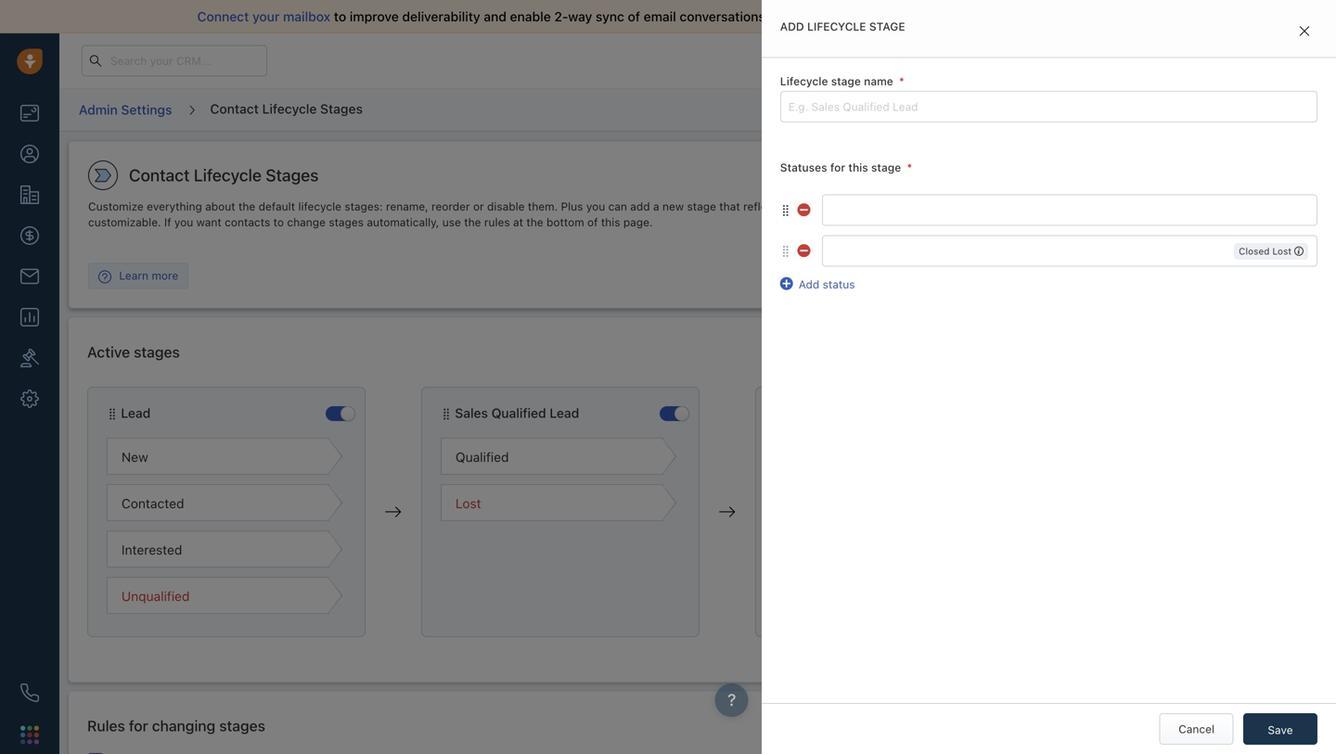 Task type: describe. For each thing, give the bounding box(es) containing it.
admin
[[79, 102, 118, 117]]

lifecycle stage name
[[780, 75, 893, 88]]

ui drag handle image for lead
[[107, 408, 118, 421]]

settings
[[121, 102, 172, 117]]

stage up the process,
[[871, 161, 901, 174]]

like
[[910, 200, 928, 213]]

contacts
[[225, 216, 270, 229]]

want
[[196, 216, 222, 229]]

2-
[[554, 9, 568, 24]]

customize
[[88, 200, 144, 213]]

ui drag handle image
[[780, 204, 791, 217]]

to inside customize everything about the default lifecycle stages: rename, reorder or disable them. plus you can add a new stage that reflects your business process, like evangelist or marketing qualified lead. all statuses within a stage are customizable. if you want contacts to change stages automatically, use the rules at the bottom of this page.
[[273, 216, 284, 229]]

Search your CRM... text field
[[82, 45, 267, 77]]

1 horizontal spatial stages
[[320, 101, 363, 116]]

0 horizontal spatial the
[[238, 200, 255, 213]]

process,
[[862, 200, 907, 213]]

0 vertical spatial this
[[848, 161, 868, 174]]

business
[[812, 200, 859, 213]]

connect your mailbox to improve deliverability and enable 2-way sync of email conversations. import all your sales data
[[197, 9, 927, 24]]

rules
[[484, 216, 510, 229]]

at
[[513, 216, 523, 229]]

plans
[[1039, 54, 1068, 67]]

add for add lifecycle stage
[[780, 20, 804, 33]]

1 vertical spatial you
[[174, 216, 193, 229]]

stage left "are"
[[1246, 200, 1275, 213]]

2 or from the left
[[987, 200, 998, 213]]

change
[[287, 216, 326, 229]]

and
[[484, 9, 507, 24]]

trial
[[864, 54, 883, 66]]

connect your mailbox link
[[197, 9, 334, 24]]

add
[[630, 200, 650, 213]]

conversations.
[[680, 9, 769, 24]]

data
[[900, 9, 927, 24]]

explore plans
[[996, 54, 1068, 67]]

freshworks switcher image
[[20, 726, 39, 744]]

are
[[1278, 200, 1295, 213]]

stages inside customize everything about the default lifecycle stages: rename, reorder or disable them. plus you can add a new stage that reflects your business process, like evangelist or marketing qualified lead. all statuses within a stage are customizable. if you want contacts to change stages automatically, use the rules at the bottom of this page.
[[329, 216, 364, 229]]

improve
[[350, 9, 399, 24]]

2 horizontal spatial ui drag handle image
[[780, 245, 791, 258]]

automatically,
[[367, 216, 439, 229]]

evangelist
[[931, 200, 984, 213]]

page.
[[623, 216, 653, 229]]

interested
[[122, 542, 182, 558]]

sync
[[596, 9, 624, 24]]

them.
[[528, 200, 558, 213]]

reflects
[[743, 200, 783, 213]]

E.g. Sales Qualified Lead  text field
[[780, 91, 1318, 123]]

connect
[[197, 9, 249, 24]]

if
[[164, 216, 171, 229]]

1 horizontal spatial the
[[464, 216, 481, 229]]

everything
[[147, 200, 202, 213]]

bottom
[[547, 216, 584, 229]]

0 vertical spatial of
[[628, 9, 640, 24]]

sales
[[864, 9, 896, 24]]

statuses
[[1155, 200, 1199, 213]]

disable
[[487, 200, 525, 213]]

statuses
[[780, 161, 827, 174]]

that
[[719, 200, 740, 213]]

minus filled image
[[798, 242, 812, 257]]

rename,
[[386, 200, 428, 213]]

0 vertical spatial to
[[334, 9, 346, 24]]

0 horizontal spatial stages
[[266, 165, 319, 185]]

use
[[442, 216, 461, 229]]

1 vertical spatial qualified
[[491, 405, 546, 421]]

status
[[823, 278, 855, 291]]

stage down your
[[831, 75, 861, 88]]

your trial ends in 21 days
[[839, 54, 961, 66]]

explore
[[996, 54, 1036, 67]]

import
[[773, 9, 813, 24]]

active
[[87, 343, 130, 361]]

2 horizontal spatial your
[[834, 9, 861, 24]]

save
[[1268, 724, 1293, 737]]

deliverability
[[402, 9, 480, 24]]

dialog containing add lifecycle stage
[[762, 0, 1336, 754]]

lifecycle
[[298, 200, 341, 213]]

2 vertical spatial stages
[[219, 717, 265, 735]]

rules
[[87, 717, 125, 735]]

admin settings
[[79, 102, 172, 117]]

0 horizontal spatial your
[[252, 9, 280, 24]]

plus
[[561, 200, 583, 213]]

new
[[122, 449, 148, 465]]

customize everything about the default lifecycle stages: rename, reorder or disable them. plus you can add a new stage that reflects your business process, like evangelist or marketing qualified lead. all statuses within a stage are customizable. if you want contacts to change stages automatically, use the rules at the bottom of this page.
[[88, 200, 1295, 229]]

can
[[608, 200, 627, 213]]

1 horizontal spatial contact
[[210, 101, 259, 116]]

0 horizontal spatial stages
[[134, 343, 180, 361]]

within
[[1203, 200, 1234, 213]]

0 horizontal spatial lost
[[456, 496, 481, 511]]



Task type: locate. For each thing, give the bounding box(es) containing it.
ui drag handle image left sales
[[441, 408, 452, 421]]

about
[[205, 200, 235, 213]]

your right all
[[834, 9, 861, 24]]

contact up everything
[[129, 165, 190, 185]]

qualified left 'lead.'
[[1057, 200, 1104, 213]]

phone image
[[20, 684, 39, 702]]

lost
[[1272, 246, 1292, 256], [456, 496, 481, 511]]

contacted
[[122, 496, 184, 511]]

stages
[[329, 216, 364, 229], [134, 343, 180, 361], [219, 717, 265, 735]]

properties image
[[20, 349, 39, 367]]

for for this
[[830, 161, 845, 174]]

0 vertical spatial stages
[[320, 101, 363, 116]]

learn
[[119, 269, 149, 282]]

dialog
[[762, 0, 1336, 754]]

marketing
[[1001, 200, 1054, 213]]

email
[[644, 9, 676, 24]]

0 vertical spatial stages
[[329, 216, 364, 229]]

0 horizontal spatial contact
[[129, 165, 190, 185]]

the right at
[[526, 216, 543, 229]]

add left all
[[780, 20, 804, 33]]

your
[[839, 54, 861, 66]]

0 vertical spatial contact lifecycle stages
[[210, 101, 363, 116]]

ui drag handle image for sales qualified lead
[[441, 408, 452, 421]]

learn more link
[[89, 268, 188, 284]]

the
[[238, 200, 255, 213], [464, 216, 481, 229], [526, 216, 543, 229]]

stage left that
[[687, 200, 716, 213]]

qualified inside customize everything about the default lifecycle stages: rename, reorder or disable them. plus you can add a new stage that reflects your business process, like evangelist or marketing qualified lead. all statuses within a stage are customizable. if you want contacts to change stages automatically, use the rules at the bottom of this page.
[[1057, 200, 1104, 213]]

1 horizontal spatial of
[[628, 9, 640, 24]]

days
[[938, 54, 961, 66]]

stages right changing
[[219, 717, 265, 735]]

stages down the stages: at the top left
[[329, 216, 364, 229]]

0 horizontal spatial of
[[587, 216, 598, 229]]

import all your sales data link
[[773, 9, 930, 24]]

phone element
[[11, 675, 48, 712]]

lead
[[121, 405, 151, 421], [550, 405, 579, 421]]

stage
[[869, 20, 905, 33]]

None text field
[[822, 194, 1318, 226]]

1 vertical spatial this
[[601, 216, 620, 229]]

1 or from the left
[[473, 200, 484, 213]]

ui drag handle image
[[780, 245, 791, 258], [107, 408, 118, 421], [441, 408, 452, 421]]

1 vertical spatial lost
[[456, 496, 481, 511]]

0 vertical spatial qualified
[[1057, 200, 1104, 213]]

admin settings link
[[78, 95, 173, 125]]

ends
[[886, 54, 910, 66]]

you right if
[[174, 216, 193, 229]]

0 horizontal spatial or
[[473, 200, 484, 213]]

2 horizontal spatial the
[[526, 216, 543, 229]]

ui drag handle image down "active"
[[107, 408, 118, 421]]

or left marketing at the right top of the page
[[987, 200, 998, 213]]

your inside customize everything about the default lifecycle stages: rename, reorder or disable them. plus you can add a new stage that reflects your business process, like evangelist or marketing qualified lead. all statuses within a stage are customizable. if you want contacts to change stages automatically, use the rules at the bottom of this page.
[[786, 200, 809, 213]]

all
[[817, 9, 830, 24]]

a
[[653, 200, 659, 213], [1237, 200, 1243, 213]]

for for changing
[[129, 717, 148, 735]]

to
[[334, 9, 346, 24], [273, 216, 284, 229]]

contact down search your crm... "text box"
[[210, 101, 259, 116]]

this down can
[[601, 216, 620, 229]]

0 horizontal spatial to
[[273, 216, 284, 229]]

cancel
[[1179, 723, 1215, 736]]

lost left the <span>this is the default status to<br /> describe a contact who has <br />been &quot;lost&quot; by your business</span> image
[[1272, 246, 1292, 256]]

of inside customize everything about the default lifecycle stages: rename, reorder or disable them. plus you can add a new stage that reflects your business process, like evangelist or marketing qualified lead. all statuses within a stage are customizable. if you want contacts to change stages automatically, use the rules at the bottom of this page.
[[587, 216, 598, 229]]

0 horizontal spatial ui drag handle image
[[107, 408, 118, 421]]

1 horizontal spatial your
[[786, 200, 809, 213]]

stages
[[320, 101, 363, 116], [266, 165, 319, 185]]

all
[[1139, 200, 1152, 213]]

qualified down sales
[[456, 449, 509, 465]]

sales
[[455, 405, 488, 421]]

for right statuses
[[830, 161, 845, 174]]

more
[[152, 269, 178, 282]]

your right the reflects
[[786, 200, 809, 213]]

mailbox
[[283, 9, 330, 24]]

0 vertical spatial lost
[[1272, 246, 1292, 256]]

1 vertical spatial stages
[[266, 165, 319, 185]]

1 horizontal spatial for
[[830, 161, 845, 174]]

add status
[[799, 278, 855, 291]]

contact lifecycle stages
[[210, 101, 363, 116], [129, 165, 319, 185]]

closed
[[1239, 246, 1270, 256]]

qualified
[[1057, 200, 1104, 213], [491, 405, 546, 421], [456, 449, 509, 465]]

0 horizontal spatial lead
[[121, 405, 151, 421]]

<span>this is the default status to<br /> describe a contact who has <br />been &quot;lost&quot; by your business</span> image
[[1294, 246, 1304, 256]]

qualified right sales
[[491, 405, 546, 421]]

1 vertical spatial contact lifecycle stages
[[129, 165, 319, 185]]

of right 'bottom'
[[587, 216, 598, 229]]

1 horizontal spatial stages
[[219, 717, 265, 735]]

plus filled image
[[780, 274, 795, 289]]

lifecycle
[[807, 20, 866, 33], [780, 75, 828, 88], [262, 101, 317, 116], [194, 165, 262, 185]]

0 horizontal spatial this
[[601, 216, 620, 229]]

lost down sales
[[456, 496, 481, 511]]

21
[[924, 54, 935, 66]]

the right use
[[464, 216, 481, 229]]

1 horizontal spatial a
[[1237, 200, 1243, 213]]

0 vertical spatial add
[[780, 20, 804, 33]]

stages:
[[345, 200, 383, 213]]

None text field
[[822, 235, 1318, 267]]

1 horizontal spatial this
[[848, 161, 868, 174]]

the up contacts
[[238, 200, 255, 213]]

your
[[252, 9, 280, 24], [834, 9, 861, 24], [786, 200, 809, 213]]

2 lead from the left
[[550, 405, 579, 421]]

stage
[[831, 75, 861, 88], [871, 161, 901, 174], [687, 200, 716, 213], [1246, 200, 1275, 213]]

closed lost
[[1239, 246, 1292, 256]]

your left mailbox
[[252, 9, 280, 24]]

unqualified
[[122, 589, 190, 604]]

to right mailbox
[[334, 9, 346, 24]]

changing
[[152, 717, 215, 735]]

this inside customize everything about the default lifecycle stages: rename, reorder or disable them. plus you can add a new stage that reflects your business process, like evangelist or marketing qualified lead. all statuses within a stage are customizable. if you want contacts to change stages automatically, use the rules at the bottom of this page.
[[601, 216, 620, 229]]

this up business
[[848, 161, 868, 174]]

to down default at the left
[[273, 216, 284, 229]]

0 horizontal spatial a
[[653, 200, 659, 213]]

active stages
[[87, 343, 180, 361]]

1 vertical spatial add
[[799, 278, 820, 291]]

2 a from the left
[[1237, 200, 1243, 213]]

1 vertical spatial contact
[[129, 165, 190, 185]]

you left can
[[586, 200, 605, 213]]

explore plans link
[[986, 49, 1078, 71]]

save button
[[1243, 714, 1318, 745]]

1 horizontal spatial ui drag handle image
[[441, 408, 452, 421]]

of right sync
[[628, 9, 640, 24]]

add lifecycle stage
[[780, 20, 905, 33]]

rules for changing stages
[[87, 717, 265, 735]]

add right the plus filled image
[[799, 278, 820, 291]]

0 vertical spatial you
[[586, 200, 605, 213]]

1 vertical spatial to
[[273, 216, 284, 229]]

for
[[830, 161, 845, 174], [129, 717, 148, 735]]

0 horizontal spatial you
[[174, 216, 193, 229]]

1 horizontal spatial lead
[[550, 405, 579, 421]]

0 vertical spatial for
[[830, 161, 845, 174]]

ui drag handle image left minus filled image on the top of the page
[[780, 245, 791, 258]]

1 horizontal spatial you
[[586, 200, 605, 213]]

default
[[259, 200, 295, 213]]

stages right "active"
[[134, 343, 180, 361]]

cancel button
[[1159, 714, 1234, 745]]

add status link
[[780, 274, 869, 291]]

1 a from the left
[[653, 200, 659, 213]]

way
[[568, 9, 592, 24]]

2 vertical spatial qualified
[[456, 449, 509, 465]]

a right within
[[1237, 200, 1243, 213]]

or left the disable
[[473, 200, 484, 213]]

you
[[586, 200, 605, 213], [174, 216, 193, 229]]

contact
[[210, 101, 259, 116], [129, 165, 190, 185]]

0 vertical spatial contact
[[210, 101, 259, 116]]

a right the add
[[653, 200, 659, 213]]

customizable.
[[88, 216, 161, 229]]

2 horizontal spatial stages
[[329, 216, 364, 229]]

in
[[913, 54, 921, 66]]

new
[[663, 200, 684, 213]]

this
[[848, 161, 868, 174], [601, 216, 620, 229]]

name
[[864, 75, 893, 88]]

add
[[780, 20, 804, 33], [799, 278, 820, 291]]

1 lead from the left
[[121, 405, 151, 421]]

enable
[[510, 9, 551, 24]]

1 horizontal spatial or
[[987, 200, 998, 213]]

for right rules on the bottom
[[129, 717, 148, 735]]

1 vertical spatial for
[[129, 717, 148, 735]]

statuses for this stage
[[780, 161, 901, 174]]

learn more
[[119, 269, 178, 282]]

1 vertical spatial of
[[587, 216, 598, 229]]

1 vertical spatial stages
[[134, 343, 180, 361]]

1 horizontal spatial lost
[[1272, 246, 1292, 256]]

add for add status
[[799, 278, 820, 291]]

lead.
[[1107, 200, 1136, 213]]

1 horizontal spatial to
[[334, 9, 346, 24]]

minus filled image
[[798, 201, 812, 216]]

0 horizontal spatial for
[[129, 717, 148, 735]]

sales qualified lead
[[455, 405, 579, 421]]

reorder
[[431, 200, 470, 213]]



Task type: vqa. For each thing, say whether or not it's contained in the screenshot.
from at the right of the page
no



